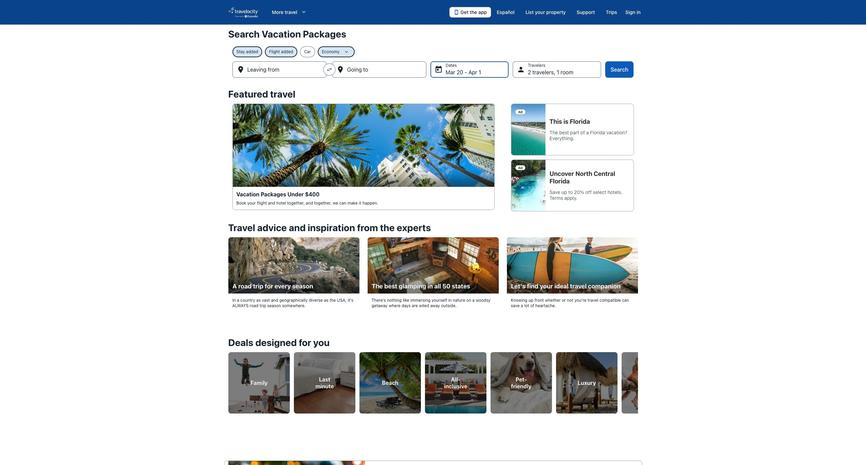 Task type: describe. For each thing, give the bounding box(es) containing it.
swap origin and destination values image
[[326, 67, 333, 73]]

featured travel region
[[224, 85, 642, 219]]



Task type: vqa. For each thing, say whether or not it's contained in the screenshot.
the "person"
no



Task type: locate. For each thing, give the bounding box(es) containing it.
travel advice and inspiration from the experts region
[[224, 219, 642, 321]]

next image
[[634, 377, 642, 385]]

travelocity logo image
[[228, 7, 258, 18]]

main content
[[0, 25, 866, 466]]

previous image
[[224, 377, 232, 385]]

download the app button image
[[454, 10, 459, 15]]



